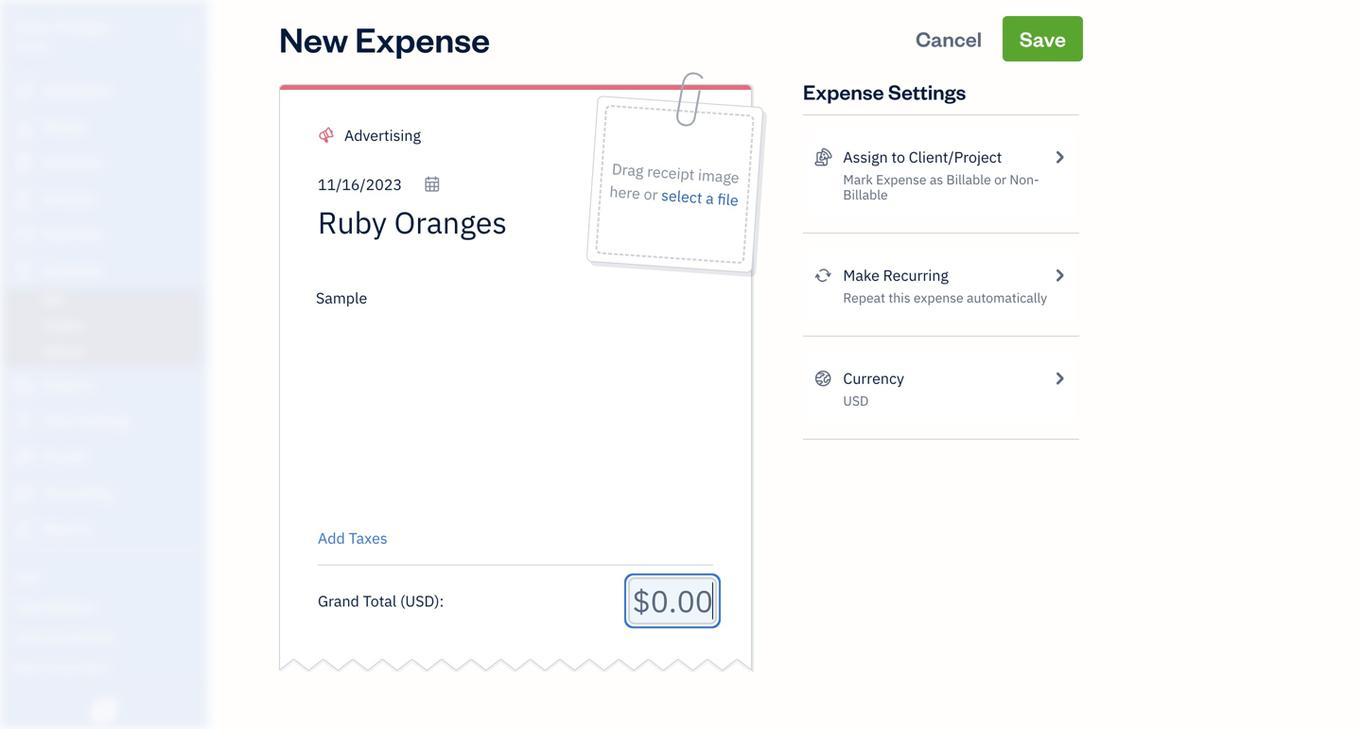 Task type: describe. For each thing, give the bounding box(es) containing it.
cancel
[[916, 25, 982, 52]]

chevronright image for currency
[[1051, 367, 1068, 390]]

expense for mark expense as billable or non- billable
[[876, 171, 927, 188]]

to
[[892, 147, 905, 167]]

dashboard image
[[12, 82, 35, 101]]

expensesrebilling image
[[815, 146, 832, 168]]

0 horizontal spatial billable
[[843, 186, 888, 203]]

repeat this expense automatically
[[843, 289, 1047, 307]]

items and services image
[[14, 629, 202, 644]]

here
[[609, 181, 641, 203]]

1 horizontal spatial usd
[[843, 392, 869, 410]]

owner
[[15, 38, 50, 53]]

refresh image
[[815, 264, 832, 287]]

estimate image
[[12, 154, 35, 173]]

save
[[1020, 25, 1066, 52]]

make
[[843, 265, 880, 285]]

as
[[930, 171, 943, 188]]

ruby oranges owner
[[15, 17, 112, 53]]

mark
[[843, 171, 873, 188]]

select a file
[[661, 185, 739, 210]]

expense image
[[12, 262, 35, 281]]

payment image
[[12, 226, 35, 245]]

add taxes button
[[318, 527, 388, 550]]

client image
[[12, 118, 35, 137]]

or for mark expense as billable or non- billable
[[994, 171, 1007, 188]]

apps image
[[14, 569, 202, 584]]

grand total ( usd ):
[[318, 591, 444, 611]]

select a file button
[[661, 184, 739, 212]]

a
[[705, 188, 715, 209]]

drag receipt image here or
[[609, 159, 740, 205]]

taxes
[[349, 528, 388, 548]]

invoice image
[[12, 190, 35, 209]]

settings image
[[14, 690, 202, 705]]

settings
[[888, 78, 966, 105]]

make recurring
[[843, 265, 949, 285]]

this
[[889, 289, 911, 307]]

total
[[363, 591, 397, 611]]



Task type: locate. For each thing, give the bounding box(es) containing it.
usd
[[843, 392, 869, 410], [405, 591, 434, 611]]

0 horizontal spatial usd
[[405, 591, 434, 611]]

expense
[[355, 16, 490, 61], [803, 78, 884, 105], [876, 171, 927, 188]]

or for drag receipt image here or
[[643, 184, 659, 205]]

freshbooks image
[[89, 699, 119, 722]]

expense
[[914, 289, 964, 307]]

1 vertical spatial expense
[[803, 78, 884, 105]]

cancel button
[[899, 16, 999, 61]]

new
[[279, 16, 348, 61]]

repeat
[[843, 289, 886, 307]]

image
[[697, 165, 740, 188]]

assign to client/project
[[843, 147, 1002, 167]]

drag
[[611, 159, 644, 181]]

billable down client/project
[[947, 171, 991, 188]]

timer image
[[12, 412, 35, 431]]

bank connections image
[[14, 659, 202, 675]]

add
[[318, 528, 345, 548]]

1 horizontal spatial billable
[[947, 171, 991, 188]]

Description text field
[[308, 287, 704, 514]]

Merchant text field
[[318, 203, 576, 241]]

0 vertical spatial chevronright image
[[1051, 146, 1068, 168]]

money image
[[12, 448, 35, 467]]

save button
[[1003, 16, 1083, 61]]

ruby
[[15, 17, 50, 36]]

usd right total
[[405, 591, 434, 611]]

or
[[994, 171, 1007, 188], [643, 184, 659, 205]]

add taxes
[[318, 528, 388, 548]]

project image
[[12, 377, 35, 395]]

1 horizontal spatial or
[[994, 171, 1007, 188]]

currency
[[843, 368, 904, 388]]

chevronright image
[[1051, 146, 1068, 168], [1051, 367, 1068, 390]]

Category text field
[[344, 124, 506, 147]]

oranges
[[54, 17, 112, 36]]

2 vertical spatial expense
[[876, 171, 927, 188]]

):
[[434, 591, 444, 611]]

client/project
[[909, 147, 1002, 167]]

2 chevronright image from the top
[[1051, 367, 1068, 390]]

billable down assign
[[843, 186, 888, 203]]

0 horizontal spatial or
[[643, 184, 659, 205]]

mark expense as billable or non- billable
[[843, 171, 1039, 203]]

or inside drag receipt image here or
[[643, 184, 659, 205]]

file
[[717, 189, 739, 210]]

non-
[[1010, 171, 1039, 188]]

expense inside mark expense as billable or non- billable
[[876, 171, 927, 188]]

automatically
[[967, 289, 1047, 307]]

recurring
[[883, 265, 949, 285]]

0 vertical spatial expense
[[355, 16, 490, 61]]

select
[[661, 185, 703, 208]]

report image
[[12, 520, 35, 539]]

expense settings
[[803, 78, 966, 105]]

Date in MM/DD/YYYY format text field
[[318, 175, 441, 194]]

grand
[[318, 591, 359, 611]]

0 vertical spatial usd
[[843, 392, 869, 410]]

or left non-
[[994, 171, 1007, 188]]

1 vertical spatial usd
[[405, 591, 434, 611]]

1 vertical spatial chevronright image
[[1051, 367, 1068, 390]]

1 chevronright image from the top
[[1051, 146, 1068, 168]]

usd down currency
[[843, 392, 869, 410]]

expense for new expense
[[355, 16, 490, 61]]

billable
[[947, 171, 991, 188], [843, 186, 888, 203]]

currencyandlanguage image
[[815, 367, 832, 390]]

or right here
[[643, 184, 659, 205]]

(
[[400, 591, 405, 611]]

team members image
[[14, 599, 202, 614]]

receipt
[[647, 161, 695, 184]]

chart image
[[12, 484, 35, 503]]

or inside mark expense as billable or non- billable
[[994, 171, 1007, 188]]

assign
[[843, 147, 888, 167]]

chevronright image
[[1051, 264, 1068, 287]]

new expense
[[279, 16, 490, 61]]

Amount (USD) text field
[[632, 581, 713, 621]]

chevronright image for assign to client/project
[[1051, 146, 1068, 168]]

main element
[[0, 0, 255, 729]]



Task type: vqa. For each thing, say whether or not it's contained in the screenshot.
Next Week 'icon'
no



